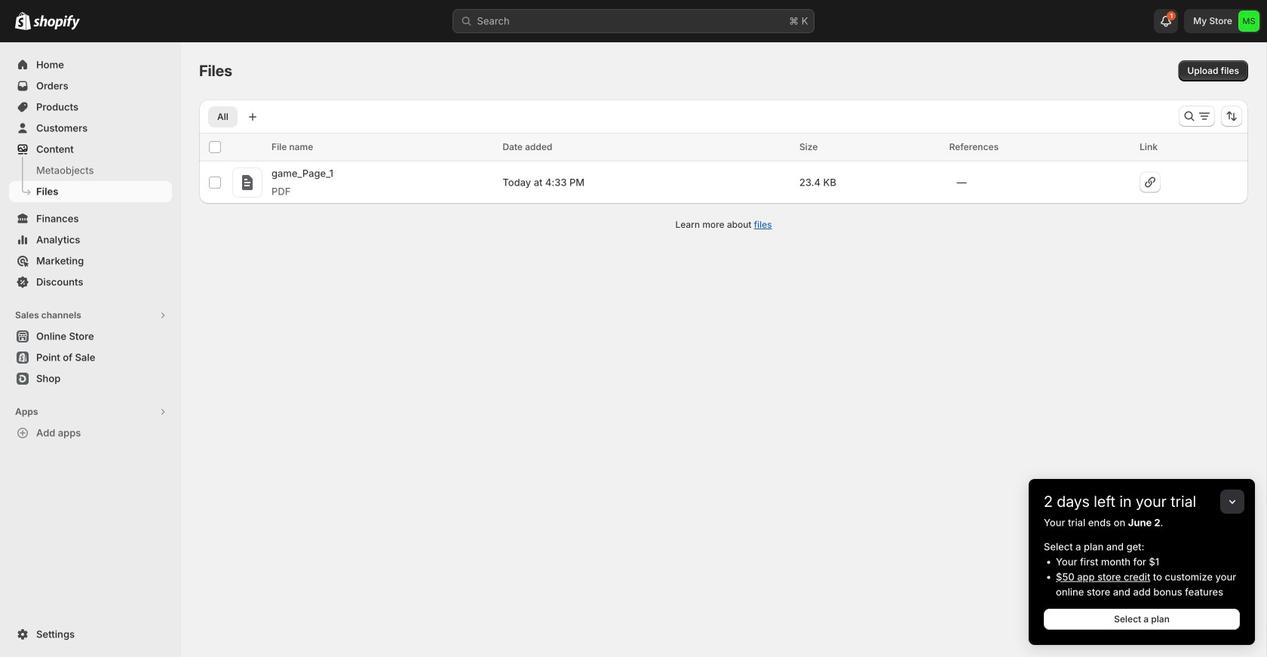 Task type: describe. For each thing, give the bounding box(es) containing it.
my store image
[[1239, 11, 1260, 32]]

0 horizontal spatial shopify image
[[15, 12, 31, 30]]



Task type: locate. For each thing, give the bounding box(es) containing it.
1 horizontal spatial shopify image
[[33, 15, 80, 30]]

shopify image
[[15, 12, 31, 30], [33, 15, 80, 30]]

preview image
[[242, 175, 253, 190]]



Task type: vqa. For each thing, say whether or not it's contained in the screenshot.
0.00 text field
no



